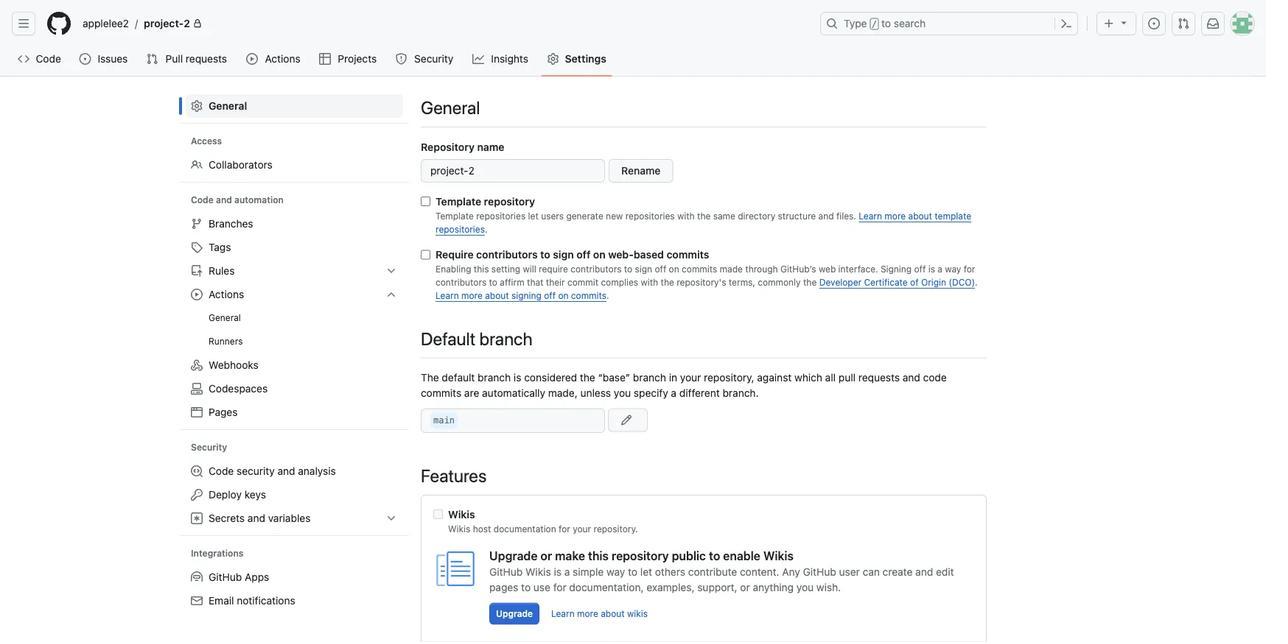 Task type: locate. For each thing, give the bounding box(es) containing it.
1 horizontal spatial more
[[577, 609, 599, 620]]

general link up webhooks link
[[185, 307, 403, 330]]

you inside the default branch is considered the "base" branch in your repository, against which all pull requests and code commits are automatically made, unless you specify a different branch.
[[614, 387, 631, 400]]

general up runners
[[209, 313, 241, 323]]

1 vertical spatial repository
[[612, 549, 669, 563]]

others
[[655, 567, 686, 579]]

branch up automatically on the bottom of the page
[[478, 372, 511, 384]]

and left files. at the right top
[[819, 211, 834, 222]]

Wikis checkbox
[[434, 510, 443, 520]]

learn for template repository
[[859, 211, 883, 222]]

git pull request image inside pull requests link
[[146, 53, 158, 65]]

commits down the
[[421, 387, 462, 400]]

0 horizontal spatial more
[[462, 291, 483, 301]]

github apps
[[209, 572, 269, 584]]

commits down commit
[[571, 291, 607, 301]]

0 vertical spatial git pull request image
[[1178, 18, 1190, 29]]

way up documentation,
[[607, 567, 625, 579]]

code security and analysis
[[209, 466, 336, 478]]

0 horizontal spatial way
[[607, 567, 625, 579]]

the down based
[[661, 278, 675, 288]]

0 vertical spatial learn
[[859, 211, 883, 222]]

git pull request image left pull
[[146, 53, 158, 65]]

to up require
[[541, 249, 551, 261]]

and left code
[[903, 372, 921, 384]]

web
[[819, 264, 836, 275]]

repository,
[[704, 372, 755, 384]]

0 vertical spatial about
[[909, 211, 933, 222]]

2 vertical spatial for
[[554, 582, 567, 594]]

play image down tag icon
[[191, 289, 203, 301]]

1 vertical spatial a
[[671, 387, 677, 400]]

2 horizontal spatial .
[[976, 278, 978, 288]]

0 vertical spatial with
[[678, 211, 695, 222]]

2 vertical spatial on
[[558, 291, 569, 301]]

1 vertical spatial sign
[[635, 264, 653, 275]]

about left wikis
[[601, 609, 625, 620]]

for
[[964, 264, 976, 275], [559, 525, 571, 535], [554, 582, 567, 594]]

browser image
[[191, 407, 203, 419]]

you down "base"
[[614, 387, 631, 400]]

security
[[237, 466, 275, 478]]

this left setting
[[474, 264, 489, 275]]

0 vertical spatial is
[[929, 264, 936, 275]]

with down based
[[641, 278, 659, 288]]

github up email
[[209, 572, 242, 584]]

learn down "enabling"
[[436, 291, 459, 301]]

or down content.
[[741, 582, 750, 594]]

to
[[882, 17, 891, 29], [541, 249, 551, 261], [624, 264, 633, 275], [489, 278, 498, 288], [709, 549, 721, 563], [628, 567, 638, 579], [521, 582, 531, 594]]

1 vertical spatial way
[[607, 567, 625, 579]]

0 vertical spatial a
[[938, 264, 943, 275]]

for up make at the left of page
[[559, 525, 571, 535]]

about for github wikis is a simple way to let others contribute content. any github user can create and edit pages to use for documentation, examples, support, or anything you wish.
[[601, 609, 625, 620]]

signing
[[512, 291, 542, 301]]

upgrade down pages
[[496, 609, 533, 620]]

1 vertical spatial template
[[436, 211, 474, 222]]

contributors
[[476, 249, 538, 261], [571, 264, 622, 275], [436, 278, 487, 288]]

2 horizontal spatial is
[[929, 264, 936, 275]]

enabling this setting will require contributors to sign off on commits made through github's web interface. signing off is a way for contributors to affirm that their commit complies with the repository's terms, commonly the
[[436, 264, 976, 288]]

this up simple
[[588, 549, 609, 563]]

the up unless
[[580, 372, 596, 384]]

template right template repository checkbox
[[436, 196, 482, 208]]

is up the origin
[[929, 264, 936, 275]]

let left users
[[528, 211, 539, 222]]

upgrade inside upgrade or make this repository public to enable wikis github wikis is a simple way to let others contribute content. any github user can create and edit pages to use for documentation, examples, support, or anything you wish.
[[490, 549, 538, 563]]

1 horizontal spatial security
[[414, 53, 454, 65]]

actions for actions dropdown button
[[209, 289, 244, 301]]

repository.
[[594, 525, 638, 535]]

2 vertical spatial contributors
[[436, 278, 487, 288]]

on up repository's
[[669, 264, 680, 275]]

git pull request image for issue opened image
[[1178, 18, 1190, 29]]

1 vertical spatial requests
[[859, 372, 900, 384]]

list
[[77, 12, 812, 35]]

notifications
[[237, 595, 295, 608]]

a down make at the left of page
[[565, 567, 570, 579]]

project-2 link
[[138, 12, 208, 35]]

1 horizontal spatial about
[[601, 609, 625, 620]]

applelee2 /
[[83, 17, 138, 29]]

actions button
[[185, 283, 403, 307]]

1 vertical spatial more
[[462, 291, 483, 301]]

github up the wish.
[[803, 567, 837, 579]]

learn for github wikis is a simple way to let others contribute content. any github user can create and edit pages to use for documentation, examples, support, or anything you wish.
[[552, 609, 575, 620]]

directory
[[738, 211, 776, 222]]

1 vertical spatial let
[[641, 567, 653, 579]]

template repositories let users generate new repositories with the same directory structure and files.
[[436, 211, 859, 222]]

documentation,
[[570, 582, 644, 594]]

applelee2
[[83, 17, 129, 29]]

or left make at the left of page
[[541, 549, 552, 563]]

Repository name text field
[[421, 159, 605, 183]]

repositories up "require"
[[436, 225, 485, 235]]

1 horizontal spatial let
[[641, 567, 653, 579]]

settings link
[[542, 48, 613, 70]]

0 horizontal spatial with
[[641, 278, 659, 288]]

learn right upgrade 'link'
[[552, 609, 575, 620]]

general link down the actions "link"
[[185, 94, 403, 118]]

1 vertical spatial with
[[641, 278, 659, 288]]

2 vertical spatial a
[[565, 567, 570, 579]]

1 horizontal spatial a
[[671, 387, 677, 400]]

2 vertical spatial about
[[601, 609, 625, 620]]

0 vertical spatial on
[[593, 249, 606, 261]]

learn inside "learn more about template repositories"
[[859, 211, 883, 222]]

list containing applelee2 /
[[77, 12, 812, 35]]

a up the origin
[[938, 264, 943, 275]]

1 vertical spatial for
[[559, 525, 571, 535]]

1 template from the top
[[436, 196, 482, 208]]

1 vertical spatial this
[[588, 549, 609, 563]]

requests
[[186, 53, 227, 65], [859, 372, 900, 384]]

0 horizontal spatial actions
[[209, 289, 244, 301]]

repositories
[[476, 211, 526, 222], [626, 211, 675, 222], [436, 225, 485, 235]]

sign up require
[[553, 249, 574, 261]]

more down "enabling"
[[462, 291, 483, 301]]

gear image
[[547, 53, 559, 65]]

more down documentation,
[[577, 609, 599, 620]]

which
[[795, 372, 823, 384]]

pull
[[166, 53, 183, 65]]

about inside "learn more about template repositories"
[[909, 211, 933, 222]]

0 horizontal spatial or
[[541, 549, 552, 563]]

a inside upgrade or make this repository public to enable wikis github wikis is a simple way to let others contribute content. any github user can create and edit pages to use for documentation, examples, support, or anything you wish.
[[565, 567, 570, 579]]

plus image
[[1104, 18, 1116, 29]]

1 vertical spatial learn
[[436, 291, 459, 301]]

is down make at the left of page
[[554, 567, 562, 579]]

0 vertical spatial repository
[[484, 196, 535, 208]]

with left same
[[678, 211, 695, 222]]

is up automatically on the bottom of the page
[[514, 372, 522, 384]]

0 horizontal spatial requests
[[186, 53, 227, 65]]

for right use
[[554, 582, 567, 594]]

about inside developer certificate of origin (dco) . learn more about signing off on commits .
[[485, 291, 509, 301]]

1 horizontal spatial requests
[[859, 372, 900, 384]]

on down their
[[558, 291, 569, 301]]

1 vertical spatial code
[[191, 195, 214, 205]]

your inside wikis wikis host documentation for your repository.
[[573, 525, 591, 535]]

with
[[678, 211, 695, 222], [641, 278, 659, 288]]

2 horizontal spatial a
[[938, 264, 943, 275]]

and down keys
[[248, 513, 265, 525]]

all
[[826, 372, 836, 384]]

1 horizontal spatial repository
[[612, 549, 669, 563]]

1 horizontal spatial learn
[[552, 609, 575, 620]]

general
[[421, 97, 480, 118], [209, 100, 247, 112], [209, 313, 241, 323]]

on left web-
[[593, 249, 606, 261]]

1 horizontal spatial play image
[[246, 53, 258, 65]]

learn right files. at the right top
[[859, 211, 883, 222]]

1 horizontal spatial .
[[607, 291, 609, 301]]

0 horizontal spatial security
[[191, 443, 227, 453]]

security
[[414, 53, 454, 65], [191, 443, 227, 453]]

their
[[546, 278, 565, 288]]

actions
[[265, 53, 301, 65], [209, 289, 244, 301]]

and left edit
[[916, 567, 934, 579]]

0 horizontal spatial your
[[573, 525, 591, 535]]

1 vertical spatial is
[[514, 372, 522, 384]]

. down complies
[[607, 291, 609, 301]]

about
[[909, 211, 933, 222], [485, 291, 509, 301], [601, 609, 625, 620]]

play image
[[246, 53, 258, 65], [191, 289, 203, 301]]

host
[[473, 525, 491, 535]]

your right in
[[680, 372, 701, 384]]

about for template repository
[[909, 211, 933, 222]]

0 horizontal spatial git pull request image
[[146, 53, 158, 65]]

commits inside the default branch is considered the "base" branch in your repository, against which all pull requests and code commits are automatically made, unless you specify a different branch.
[[421, 387, 462, 400]]

variables
[[268, 513, 311, 525]]

repository
[[484, 196, 535, 208], [612, 549, 669, 563]]

play image inside actions dropdown button
[[191, 289, 203, 301]]

1 horizontal spatial your
[[680, 372, 701, 384]]

apps
[[245, 572, 269, 584]]

0 horizontal spatial repository
[[484, 196, 535, 208]]

contributors up setting
[[476, 249, 538, 261]]

commits up repository's
[[682, 264, 718, 275]]

1 horizontal spatial actions
[[265, 53, 301, 65]]

more inside "learn more about template repositories"
[[885, 211, 906, 222]]

files.
[[837, 211, 857, 222]]

about down affirm
[[485, 291, 509, 301]]

0 horizontal spatial sign
[[553, 249, 574, 261]]

analysis
[[298, 466, 336, 478]]

1 horizontal spatial is
[[554, 567, 562, 579]]

0 horizontal spatial a
[[565, 567, 570, 579]]

for inside enabling this setting will require contributors to sign off on commits made through github's web interface. signing off is a way for contributors to affirm that their commit complies with the repository's terms, commonly the
[[964, 264, 976, 275]]

you down any
[[797, 582, 814, 594]]

contributors down "enabling"
[[436, 278, 487, 288]]

developer
[[820, 278, 862, 288]]

create
[[883, 567, 913, 579]]

made,
[[548, 387, 578, 400]]

/ left project- at the top left of page
[[135, 17, 138, 29]]

setting
[[492, 264, 521, 275]]

2 vertical spatial learn
[[552, 609, 575, 620]]

repository
[[421, 141, 475, 153]]

integrations list
[[185, 566, 403, 613]]

1 horizontal spatial you
[[797, 582, 814, 594]]

a inside enabling this setting will require contributors to sign off on commits made through github's web interface. signing off is a way for contributors to affirm that their commit complies with the repository's terms, commonly the
[[938, 264, 943, 275]]

0 vertical spatial or
[[541, 549, 552, 563]]

0 vertical spatial template
[[436, 196, 482, 208]]

the left same
[[698, 211, 711, 222]]

the down "github's"
[[804, 278, 817, 288]]

more right files. at the right top
[[885, 211, 906, 222]]

2 vertical spatial code
[[209, 466, 234, 478]]

notifications image
[[1208, 18, 1220, 29]]

code right code image at the top left of page
[[36, 53, 61, 65]]

for up (dco)
[[964, 264, 976, 275]]

wikis up use
[[526, 567, 551, 579]]

repository down repository name text box
[[484, 196, 535, 208]]

play image right pull requests
[[246, 53, 258, 65]]

0 horizontal spatial is
[[514, 372, 522, 384]]

chevron down image
[[386, 289, 397, 301]]

actions for the actions "link"
[[265, 53, 301, 65]]

homepage image
[[47, 12, 71, 35]]

content.
[[740, 567, 780, 579]]

off down their
[[544, 291, 556, 301]]

let left others on the bottom right
[[641, 567, 653, 579]]

security right shield image
[[414, 53, 454, 65]]

/ right type
[[872, 19, 877, 29]]

upgrade inside 'link'
[[496, 609, 533, 620]]

for inside wikis wikis host documentation for your repository.
[[559, 525, 571, 535]]

0 horizontal spatial about
[[485, 291, 509, 301]]

2 horizontal spatial about
[[909, 211, 933, 222]]

0 vertical spatial actions
[[265, 53, 301, 65]]

git pull request image
[[1178, 18, 1190, 29], [146, 53, 158, 65]]

wikis group
[[434, 507, 975, 536]]

2 vertical spatial .
[[607, 291, 609, 301]]

code and automation list
[[185, 212, 403, 425]]

lock image
[[193, 19, 202, 28]]

repositories down template repository
[[476, 211, 526, 222]]

2 horizontal spatial on
[[669, 264, 680, 275]]

and up deploy keys link
[[278, 466, 295, 478]]

. down template repository
[[485, 225, 488, 235]]

upgrade
[[490, 549, 538, 563], [496, 609, 533, 620]]

1 vertical spatial you
[[797, 582, 814, 594]]

email notifications
[[209, 595, 295, 608]]

0 horizontal spatial play image
[[191, 289, 203, 301]]

2 vertical spatial is
[[554, 567, 562, 579]]

0 horizontal spatial on
[[558, 291, 569, 301]]

0 vertical spatial your
[[680, 372, 701, 384]]

0 horizontal spatial let
[[528, 211, 539, 222]]

you inside upgrade or make this repository public to enable wikis github wikis is a simple way to let others contribute content. any github user can create and edit pages to use for documentation, examples, support, or anything you wish.
[[797, 582, 814, 594]]

pages
[[209, 407, 238, 419]]

code
[[36, 53, 61, 65], [191, 195, 214, 205], [209, 466, 234, 478]]

different
[[680, 387, 720, 400]]

for inside upgrade or make this repository public to enable wikis github wikis is a simple way to let others contribute content. any github user can create and edit pages to use for documentation, examples, support, or anything you wish.
[[554, 582, 567, 594]]

shield image
[[396, 53, 407, 65]]

require
[[539, 264, 568, 275]]

a
[[938, 264, 943, 275], [671, 387, 677, 400], [565, 567, 570, 579]]

through
[[746, 264, 778, 275]]

. right the origin
[[976, 278, 978, 288]]

1 horizontal spatial /
[[872, 19, 877, 29]]

2
[[184, 17, 190, 29]]

actions inside dropdown button
[[209, 289, 244, 301]]

code for code security and analysis
[[209, 466, 234, 478]]

a down in
[[671, 387, 677, 400]]

people image
[[191, 159, 203, 171]]

rename button
[[609, 159, 673, 183]]

sign down based
[[635, 264, 653, 275]]

tag image
[[191, 242, 203, 254]]

rename
[[622, 165, 661, 177]]

the
[[421, 372, 439, 384]]

code up deploy
[[209, 466, 234, 478]]

repository up others on the bottom right
[[612, 549, 669, 563]]

actions list
[[185, 307, 403, 354]]

0 vertical spatial this
[[474, 264, 489, 275]]

hubot image
[[191, 572, 203, 584]]

learn more about wikis link
[[552, 608, 648, 621]]

/ inside applelee2 /
[[135, 17, 138, 29]]

project-
[[144, 17, 184, 29]]

github up pages
[[490, 567, 523, 579]]

secrets and variables button
[[185, 507, 403, 531]]

tags
[[209, 241, 231, 254]]

branch down learn more about signing off on commits link
[[480, 328, 533, 349]]

1 horizontal spatial or
[[741, 582, 750, 594]]

your up make at the left of page
[[573, 525, 591, 535]]

template down template repository
[[436, 211, 474, 222]]

1 general link from the top
[[185, 94, 403, 118]]

0 vertical spatial more
[[885, 211, 906, 222]]

projects
[[338, 53, 377, 65]]

actions inside "link"
[[265, 53, 301, 65]]

2 horizontal spatial learn
[[859, 211, 883, 222]]

1 horizontal spatial git pull request image
[[1178, 18, 1190, 29]]

/ inside type / to search
[[872, 19, 877, 29]]

is inside upgrade or make this repository public to enable wikis github wikis is a simple way to let others contribute content. any github user can create and edit pages to use for documentation, examples, support, or anything you wish.
[[554, 567, 562, 579]]

0 vertical spatial for
[[964, 264, 976, 275]]

0 horizontal spatial github
[[209, 572, 242, 584]]

1 vertical spatial .
[[976, 278, 978, 288]]

to left use
[[521, 582, 531, 594]]

0 horizontal spatial /
[[135, 17, 138, 29]]

code inside 'link'
[[209, 466, 234, 478]]

code up git branch icon
[[191, 195, 214, 205]]

Require contributors to sign off on web-based commits checkbox
[[421, 250, 431, 260]]

against
[[757, 372, 792, 384]]

0 vertical spatial play image
[[246, 53, 258, 65]]

security list
[[185, 460, 403, 531]]

2 horizontal spatial github
[[803, 567, 837, 579]]

template for template repository
[[436, 196, 482, 208]]

upgrade link
[[490, 604, 540, 626]]

git pull request image left notifications icon
[[1178, 18, 1190, 29]]

2 template from the top
[[436, 211, 474, 222]]

actions left table icon
[[265, 53, 301, 65]]

0 horizontal spatial you
[[614, 387, 631, 400]]

wikis
[[448, 509, 475, 521], [448, 525, 471, 535], [764, 549, 794, 563], [526, 567, 551, 579]]

actions down rules
[[209, 289, 244, 301]]

1 horizontal spatial way
[[945, 264, 962, 275]]

1 vertical spatial on
[[669, 264, 680, 275]]

insights
[[491, 53, 529, 65]]

and inside dropdown button
[[248, 513, 265, 525]]

of
[[911, 278, 919, 288]]

deploy
[[209, 489, 242, 501]]

commits up enabling this setting will require contributors to sign off on commits made through github's web interface. signing off is a way for contributors to affirm that their commit complies with the repository's terms, commonly the on the top
[[667, 249, 710, 261]]

2 horizontal spatial more
[[885, 211, 906, 222]]

public
[[672, 549, 706, 563]]

0 horizontal spatial learn
[[436, 291, 459, 301]]

this inside upgrade or make this repository public to enable wikis github wikis is a simple way to let others contribute content. any github user can create and edit pages to use for documentation, examples, support, or anything you wish.
[[588, 549, 609, 563]]

upgrade down documentation at the bottom left of page
[[490, 549, 538, 563]]

code image
[[18, 53, 29, 65]]

1 vertical spatial git pull request image
[[146, 53, 158, 65]]

and inside 'link'
[[278, 466, 295, 478]]

learn
[[859, 211, 883, 222], [436, 291, 459, 301], [552, 609, 575, 620]]

settings
[[565, 53, 607, 65]]

1 horizontal spatial sign
[[635, 264, 653, 275]]

0 horizontal spatial this
[[474, 264, 489, 275]]

your
[[680, 372, 701, 384], [573, 525, 591, 535]]



Task type: describe. For each thing, give the bounding box(es) containing it.
is inside the default branch is considered the "base" branch in your repository, against which all pull requests and code commits are automatically made, unless you specify a different branch.
[[514, 372, 522, 384]]

code security and analysis link
[[185, 460, 403, 484]]

commits inside developer certificate of origin (dco) . learn more about signing off on commits .
[[571, 291, 607, 301]]

and up 'branches' at top left
[[216, 195, 232, 205]]

repositories inside "learn more about template repositories"
[[436, 225, 485, 235]]

code for code and automation
[[191, 195, 214, 205]]

requests inside pull requests link
[[186, 53, 227, 65]]

automation
[[235, 195, 284, 205]]

pages
[[490, 582, 519, 594]]

learn inside developer certificate of origin (dco) . learn more about signing off on commits .
[[436, 291, 459, 301]]

/ for applelee2
[[135, 17, 138, 29]]

code
[[924, 372, 947, 384]]

specify
[[634, 387, 668, 400]]

general inside actions list
[[209, 313, 241, 323]]

requests inside the default branch is considered the "base" branch in your repository, against which all pull requests and code commits are automatically made, unless you specify a different branch.
[[859, 372, 900, 384]]

and inside upgrade or make this repository public to enable wikis github wikis is a simple way to let others contribute content. any github user can create and edit pages to use for documentation, examples, support, or anything you wish.
[[916, 567, 934, 579]]

default
[[421, 328, 476, 349]]

wikis
[[627, 609, 648, 620]]

unless
[[581, 387, 611, 400]]

codespaces
[[209, 383, 268, 395]]

code for code
[[36, 53, 61, 65]]

1 horizontal spatial with
[[678, 211, 695, 222]]

webhooks link
[[185, 354, 403, 377]]

key image
[[191, 490, 203, 501]]

more inside developer certificate of origin (dco) . learn more about signing off on commits .
[[462, 291, 483, 301]]

webhooks
[[209, 359, 259, 372]]

enabling
[[436, 264, 471, 275]]

general right gear image at left top
[[209, 100, 247, 112]]

developer certificate of origin (dco) . learn more about signing off on commits .
[[436, 278, 978, 301]]

secrets and variables
[[209, 513, 311, 525]]

off inside developer certificate of origin (dco) . learn more about signing off on commits .
[[544, 291, 556, 301]]

developer certificate of origin (dco) link
[[820, 278, 976, 288]]

type / to search
[[844, 17, 926, 29]]

actions link
[[241, 48, 307, 70]]

repository name
[[421, 141, 505, 153]]

default branch
[[421, 328, 533, 349]]

pull requests
[[166, 53, 227, 65]]

upgrade for upgrade or make this repository public to enable wikis github wikis is a simple way to let others contribute content. any github user can create and edit pages to use for documentation, examples, support, or anything you wish.
[[490, 549, 538, 563]]

users
[[541, 211, 564, 222]]

documentation
[[494, 525, 556, 535]]

triangle down image
[[1119, 17, 1130, 28]]

to left search
[[882, 17, 891, 29]]

require
[[436, 249, 474, 261]]

2 general link from the top
[[185, 307, 403, 330]]

1 horizontal spatial on
[[593, 249, 606, 261]]

to up documentation,
[[628, 567, 638, 579]]

edit
[[936, 567, 954, 579]]

wikis right wikis checkbox
[[448, 509, 475, 521]]

insights link
[[467, 48, 536, 70]]

git pull request image for issue opened icon
[[146, 53, 158, 65]]

upgrade for upgrade
[[496, 609, 533, 620]]

0 vertical spatial contributors
[[476, 249, 538, 261]]

0 vertical spatial .
[[485, 225, 488, 235]]

command palette image
[[1061, 18, 1073, 29]]

1 horizontal spatial github
[[490, 567, 523, 579]]

graph image
[[472, 53, 484, 65]]

code and automation
[[191, 195, 284, 205]]

anything
[[753, 582, 794, 594]]

wikis left host
[[448, 525, 471, 535]]

type
[[844, 17, 867, 29]]

sign inside enabling this setting will require contributors to sign off on commits made through github's web interface. signing off is a way for contributors to affirm that their commit complies with the repository's terms, commonly the
[[635, 264, 653, 275]]

issue opened image
[[1149, 18, 1161, 29]]

off up commit
[[577, 249, 591, 261]]

pages link
[[185, 401, 403, 425]]

any
[[782, 567, 801, 579]]

way inside enabling this setting will require contributors to sign off on commits made through github's web interface. signing off is a way for contributors to affirm that their commit complies with the repository's terms, commonly the
[[945, 264, 962, 275]]

play image inside the actions "link"
[[246, 53, 258, 65]]

simple
[[573, 567, 604, 579]]

0 vertical spatial security
[[414, 53, 454, 65]]

same
[[713, 211, 736, 222]]

applelee2 link
[[77, 12, 135, 35]]

0 vertical spatial sign
[[553, 249, 574, 261]]

considered
[[524, 372, 577, 384]]

1 vertical spatial contributors
[[571, 264, 622, 275]]

signing
[[881, 264, 912, 275]]

1 vertical spatial security
[[191, 443, 227, 453]]

generate
[[567, 211, 604, 222]]

issue opened image
[[79, 53, 91, 65]]

rules
[[209, 265, 235, 277]]

origin
[[922, 278, 947, 288]]

gear image
[[191, 100, 203, 112]]

made
[[720, 264, 743, 275]]

affirm
[[500, 278, 525, 288]]

complies
[[601, 278, 639, 288]]

(dco)
[[949, 278, 976, 288]]

is inside enabling this setting will require contributors to sign off on commits made through github's web interface. signing off is a way for contributors to affirm that their commit complies with the repository's terms, commonly the
[[929, 264, 936, 275]]

certificate
[[864, 278, 908, 288]]

rename branch image
[[621, 415, 633, 427]]

general up repository
[[421, 97, 480, 118]]

1 vertical spatial or
[[741, 582, 750, 594]]

main
[[434, 416, 455, 426]]

collaborators link
[[185, 153, 403, 177]]

access
[[191, 136, 222, 146]]

branch.
[[723, 387, 759, 400]]

to down setting
[[489, 278, 498, 288]]

codescan image
[[191, 466, 203, 478]]

more for github wikis is a simple way to let others contribute content. any github user can create and edit pages to use for documentation, examples, support, or anything you wish.
[[577, 609, 599, 620]]

name
[[477, 141, 505, 153]]

"base"
[[598, 372, 631, 384]]

repository inside upgrade or make this repository public to enable wikis github wikis is a simple way to let others contribute content. any github user can create and edit pages to use for documentation, examples, support, or anything you wish.
[[612, 549, 669, 563]]

off up of
[[915, 264, 926, 275]]

template for template repositories let users generate new repositories with the same directory structure and files.
[[436, 211, 474, 222]]

commits inside enabling this setting will require contributors to sign off on commits made through github's web interface. signing off is a way for contributors to affirm that their commit complies with the repository's terms, commonly the
[[682, 264, 718, 275]]

learn more about template repositories
[[436, 211, 972, 235]]

search
[[894, 17, 926, 29]]

git branch image
[[191, 218, 203, 230]]

secrets
[[209, 513, 245, 525]]

web-
[[609, 249, 634, 261]]

project-2
[[144, 17, 190, 29]]

your inside the default branch is considered the "base" branch in your repository, against which all pull requests and code commits are automatically made, unless you specify a different branch.
[[680, 372, 701, 384]]

learn more about signing off on commits link
[[436, 291, 607, 301]]

Template repository checkbox
[[421, 197, 431, 206]]

0 vertical spatial let
[[528, 211, 539, 222]]

branch up the specify
[[633, 372, 666, 384]]

table image
[[319, 53, 331, 65]]

with inside enabling this setting will require contributors to sign off on commits made through github's web interface. signing off is a way for contributors to affirm that their commit complies with the repository's terms, commonly the
[[641, 278, 659, 288]]

codespaces image
[[191, 383, 203, 395]]

this inside enabling this setting will require contributors to sign off on commits made through github's web interface. signing off is a way for contributors to affirm that their commit complies with the repository's terms, commonly the
[[474, 264, 489, 275]]

based
[[634, 249, 664, 261]]

mail image
[[191, 596, 203, 608]]

to up complies
[[624, 264, 633, 275]]

wikis image
[[434, 548, 478, 592]]

require contributors to sign off on web-based commits
[[436, 249, 710, 261]]

on inside enabling this setting will require contributors to sign off on commits made through github's web interface. signing off is a way for contributors to affirm that their commit complies with the repository's terms, commonly the
[[669, 264, 680, 275]]

codespaces link
[[185, 377, 403, 401]]

/ for type
[[872, 19, 877, 29]]

commit
[[568, 278, 599, 288]]

more for template repository
[[885, 211, 906, 222]]

runners
[[209, 337, 243, 347]]

contribute
[[688, 567, 737, 579]]

are
[[464, 387, 480, 400]]

in
[[669, 372, 678, 384]]

branches
[[209, 218, 253, 230]]

learn more about wikis
[[552, 609, 648, 620]]

way inside upgrade or make this repository public to enable wikis github wikis is a simple way to let others contribute content. any github user can create and edit pages to use for documentation, examples, support, or anything you wish.
[[607, 567, 625, 579]]

on inside developer certificate of origin (dco) . learn more about signing off on commits .
[[558, 291, 569, 301]]

let inside upgrade or make this repository public to enable wikis github wikis is a simple way to let others contribute content. any github user can create and edit pages to use for documentation, examples, support, or anything you wish.
[[641, 567, 653, 579]]

interface.
[[839, 264, 879, 275]]

webhook image
[[191, 360, 203, 372]]

off down based
[[655, 264, 667, 275]]

github's
[[781, 264, 817, 275]]

features
[[421, 466, 487, 487]]

wikis up any
[[764, 549, 794, 563]]

repositories right new
[[626, 211, 675, 222]]

github apps link
[[185, 566, 403, 590]]

to up contribute
[[709, 549, 721, 563]]

tags link
[[185, 236, 403, 260]]

issues
[[98, 53, 128, 65]]

and inside the default branch is considered the "base" branch in your repository, against which all pull requests and code commits are automatically made, unless you specify a different branch.
[[903, 372, 921, 384]]

structure
[[778, 211, 816, 222]]

keys
[[245, 489, 266, 501]]

email notifications link
[[185, 590, 403, 613]]

a inside the default branch is considered the "base" branch in your repository, against which all pull requests and code commits are automatically made, unless you specify a different branch.
[[671, 387, 677, 400]]

integrations
[[191, 549, 244, 559]]

examples,
[[647, 582, 695, 594]]

the inside the default branch is considered the "base" branch in your repository, against which all pull requests and code commits are automatically made, unless you specify a different branch.
[[580, 372, 596, 384]]

github inside integrations 'list'
[[209, 572, 242, 584]]



Task type: vqa. For each thing, say whether or not it's contained in the screenshot.
tailor
no



